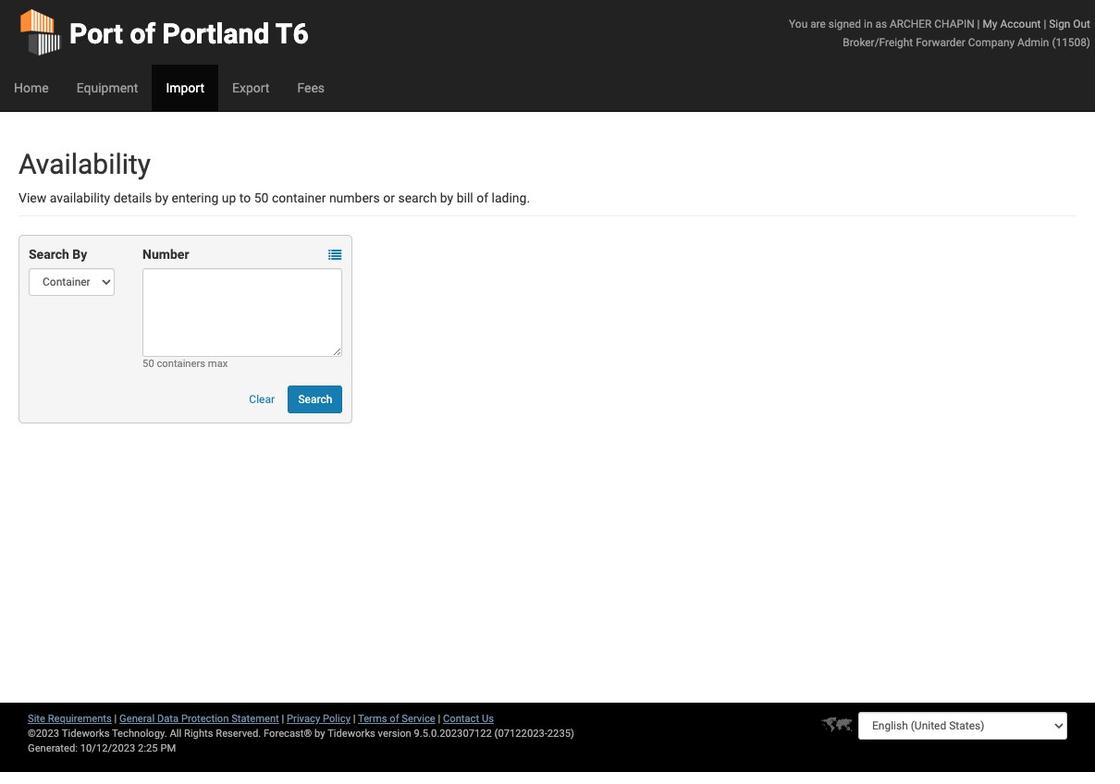 Task type: locate. For each thing, give the bounding box(es) containing it.
clear
[[249, 393, 275, 406]]

0 horizontal spatial 50
[[143, 358, 154, 370]]

|
[[978, 18, 981, 31], [1044, 18, 1047, 31], [114, 714, 117, 726], [282, 714, 284, 726], [353, 714, 356, 726], [438, 714, 441, 726]]

sign out link
[[1050, 18, 1091, 31]]

portland
[[163, 18, 270, 50]]

are
[[811, 18, 826, 31]]

contact
[[443, 714, 480, 726]]

company
[[969, 36, 1015, 49]]

| up forecast®
[[282, 714, 284, 726]]

50 left containers
[[143, 358, 154, 370]]

site requirements | general data protection statement | privacy policy | terms of service | contact us ©2023 tideworks technology. all rights reserved. forecast® by tideworks version 9.5.0.202307122 (07122023-2235) generated: 10/12/2023 2:25 pm
[[28, 714, 575, 755]]

us
[[482, 714, 494, 726]]

of right bill
[[477, 191, 489, 205]]

generated:
[[28, 743, 78, 755]]

all
[[170, 728, 182, 740]]

(11508)
[[1053, 36, 1091, 49]]

policy
[[323, 714, 351, 726]]

by down the privacy policy link at the left bottom of page
[[315, 728, 325, 740]]

fees
[[297, 81, 325, 95]]

terms of service link
[[358, 714, 436, 726]]

privacy policy link
[[287, 714, 351, 726]]

by
[[72, 247, 87, 262]]

50
[[254, 191, 269, 205], [143, 358, 154, 370]]

by right details
[[155, 191, 168, 205]]

1 horizontal spatial of
[[390, 714, 399, 726]]

my account link
[[983, 18, 1042, 31]]

2 horizontal spatial by
[[440, 191, 454, 205]]

search right clear button
[[298, 393, 333, 406]]

requirements
[[48, 714, 112, 726]]

container
[[272, 191, 326, 205]]

search left by
[[29, 247, 69, 262]]

search by
[[29, 247, 87, 262]]

1 horizontal spatial by
[[315, 728, 325, 740]]

of
[[130, 18, 156, 50], [477, 191, 489, 205], [390, 714, 399, 726]]

reserved.
[[216, 728, 261, 740]]

availability
[[50, 191, 110, 205]]

2 horizontal spatial of
[[477, 191, 489, 205]]

equipment
[[77, 81, 138, 95]]

home button
[[0, 65, 63, 111]]

contact us link
[[443, 714, 494, 726]]

search
[[29, 247, 69, 262], [298, 393, 333, 406]]

chapin
[[935, 18, 975, 31]]

by
[[155, 191, 168, 205], [440, 191, 454, 205], [315, 728, 325, 740]]

10/12/2023
[[80, 743, 135, 755]]

1 vertical spatial search
[[298, 393, 333, 406]]

search for search
[[298, 393, 333, 406]]

0 horizontal spatial of
[[130, 18, 156, 50]]

1 horizontal spatial search
[[298, 393, 333, 406]]

9.5.0.202307122
[[414, 728, 492, 740]]

bill
[[457, 191, 474, 205]]

fees button
[[284, 65, 339, 111]]

you
[[790, 18, 808, 31]]

50 right 'to'
[[254, 191, 269, 205]]

entering
[[172, 191, 219, 205]]

by left bill
[[440, 191, 454, 205]]

of up version
[[390, 714, 399, 726]]

port of portland t6 link
[[19, 0, 309, 65]]

up
[[222, 191, 236, 205]]

show list image
[[329, 249, 342, 262]]

data
[[157, 714, 179, 726]]

statement
[[232, 714, 279, 726]]

equipment button
[[63, 65, 152, 111]]

0 horizontal spatial search
[[29, 247, 69, 262]]

of right port
[[130, 18, 156, 50]]

rights
[[184, 728, 213, 740]]

0 vertical spatial 50
[[254, 191, 269, 205]]

1 vertical spatial 50
[[143, 358, 154, 370]]

lading.
[[492, 191, 530, 205]]

0 vertical spatial search
[[29, 247, 69, 262]]

you are signed in as archer chapin | my account | sign out broker/freight forwarder company admin (11508)
[[790, 18, 1091, 49]]

my
[[983, 18, 998, 31]]

0 vertical spatial of
[[130, 18, 156, 50]]

2 vertical spatial of
[[390, 714, 399, 726]]

site
[[28, 714, 45, 726]]

t6
[[276, 18, 309, 50]]

sign
[[1050, 18, 1071, 31]]

terms
[[358, 714, 387, 726]]

search inside button
[[298, 393, 333, 406]]

port of portland t6
[[69, 18, 309, 50]]

clear button
[[239, 386, 285, 414]]

search button
[[288, 386, 343, 414]]

| up 'tideworks' in the left of the page
[[353, 714, 356, 726]]

view availability details by entering up to 50 container numbers or search by bill of lading.
[[19, 191, 530, 205]]

privacy
[[287, 714, 320, 726]]

import
[[166, 81, 205, 95]]



Task type: describe. For each thing, give the bounding box(es) containing it.
Number text field
[[143, 268, 343, 357]]

0 horizontal spatial by
[[155, 191, 168, 205]]

number
[[143, 247, 189, 262]]

or
[[383, 191, 395, 205]]

archer
[[890, 18, 932, 31]]

broker/freight
[[843, 36, 914, 49]]

technology.
[[112, 728, 167, 740]]

protection
[[181, 714, 229, 726]]

search
[[398, 191, 437, 205]]

of inside site requirements | general data protection statement | privacy policy | terms of service | contact us ©2023 tideworks technology. all rights reserved. forecast® by tideworks version 9.5.0.202307122 (07122023-2235) generated: 10/12/2023 2:25 pm
[[390, 714, 399, 726]]

signed
[[829, 18, 862, 31]]

| up "9.5.0.202307122"
[[438, 714, 441, 726]]

| left the sign
[[1044, 18, 1047, 31]]

forecast®
[[264, 728, 312, 740]]

of inside the port of portland t6 link
[[130, 18, 156, 50]]

forwarder
[[916, 36, 966, 49]]

(07122023-
[[495, 728, 548, 740]]

availability
[[19, 148, 151, 180]]

containers
[[157, 358, 206, 370]]

site requirements link
[[28, 714, 112, 726]]

max
[[208, 358, 228, 370]]

to
[[240, 191, 251, 205]]

port
[[69, 18, 123, 50]]

| left "my"
[[978, 18, 981, 31]]

numbers
[[329, 191, 380, 205]]

2:25
[[138, 743, 158, 755]]

©2023 tideworks
[[28, 728, 110, 740]]

view
[[19, 191, 47, 205]]

export button
[[218, 65, 284, 111]]

by inside site requirements | general data protection statement | privacy policy | terms of service | contact us ©2023 tideworks technology. all rights reserved. forecast® by tideworks version 9.5.0.202307122 (07122023-2235) generated: 10/12/2023 2:25 pm
[[315, 728, 325, 740]]

pm
[[160, 743, 176, 755]]

search for search by
[[29, 247, 69, 262]]

in
[[864, 18, 873, 31]]

2235)
[[548, 728, 575, 740]]

export
[[232, 81, 270, 95]]

admin
[[1018, 36, 1050, 49]]

out
[[1074, 18, 1091, 31]]

as
[[876, 18, 888, 31]]

version
[[378, 728, 412, 740]]

1 vertical spatial of
[[477, 191, 489, 205]]

details
[[113, 191, 152, 205]]

| left general
[[114, 714, 117, 726]]

import button
[[152, 65, 218, 111]]

50 containers max
[[143, 358, 228, 370]]

general
[[119, 714, 155, 726]]

home
[[14, 81, 49, 95]]

account
[[1001, 18, 1042, 31]]

service
[[402, 714, 436, 726]]

general data protection statement link
[[119, 714, 279, 726]]

tideworks
[[328, 728, 376, 740]]

1 horizontal spatial 50
[[254, 191, 269, 205]]



